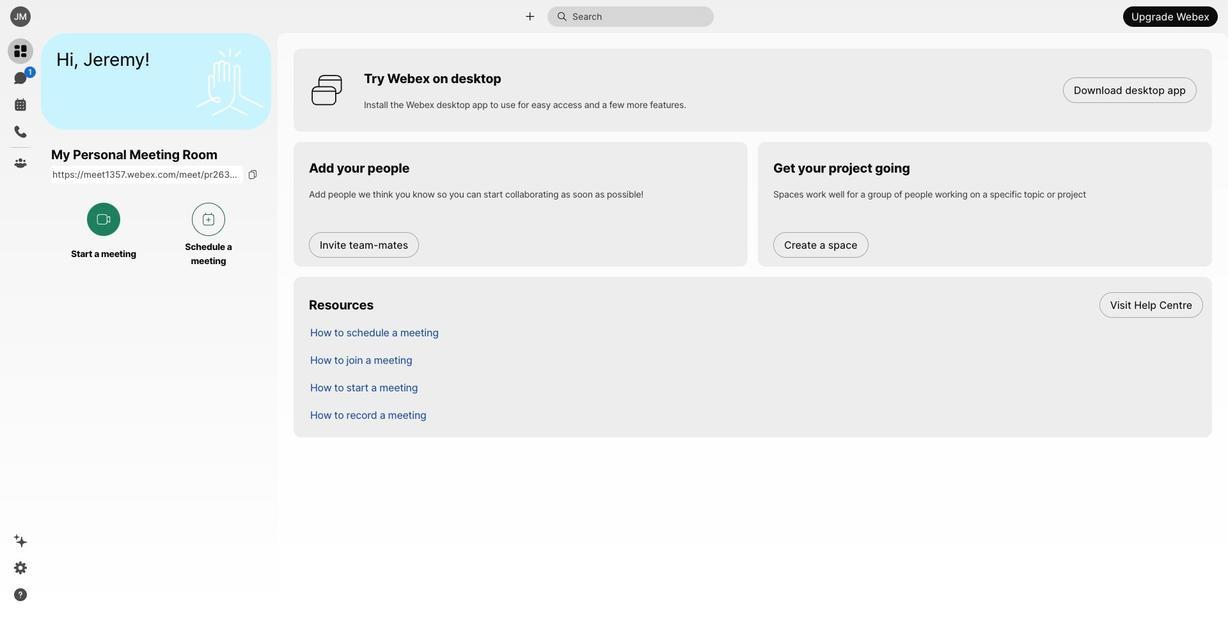 Task type: describe. For each thing, give the bounding box(es) containing it.
3 list item from the top
[[300, 346, 1212, 374]]

4 list item from the top
[[300, 374, 1212, 401]]



Task type: locate. For each thing, give the bounding box(es) containing it.
None text field
[[51, 166, 243, 184]]

two hands high-fiving image
[[191, 43, 268, 120]]

list item
[[300, 291, 1212, 319], [300, 319, 1212, 346], [300, 346, 1212, 374], [300, 374, 1212, 401], [300, 401, 1212, 429]]

5 list item from the top
[[300, 401, 1212, 429]]

navigation
[[0, 33, 41, 619]]

2 list item from the top
[[300, 319, 1212, 346]]

1 list item from the top
[[300, 291, 1212, 319]]

webex tab list
[[8, 38, 36, 176]]



Task type: vqa. For each thing, say whether or not it's contained in the screenshot.
1st list item from the bottom
yes



